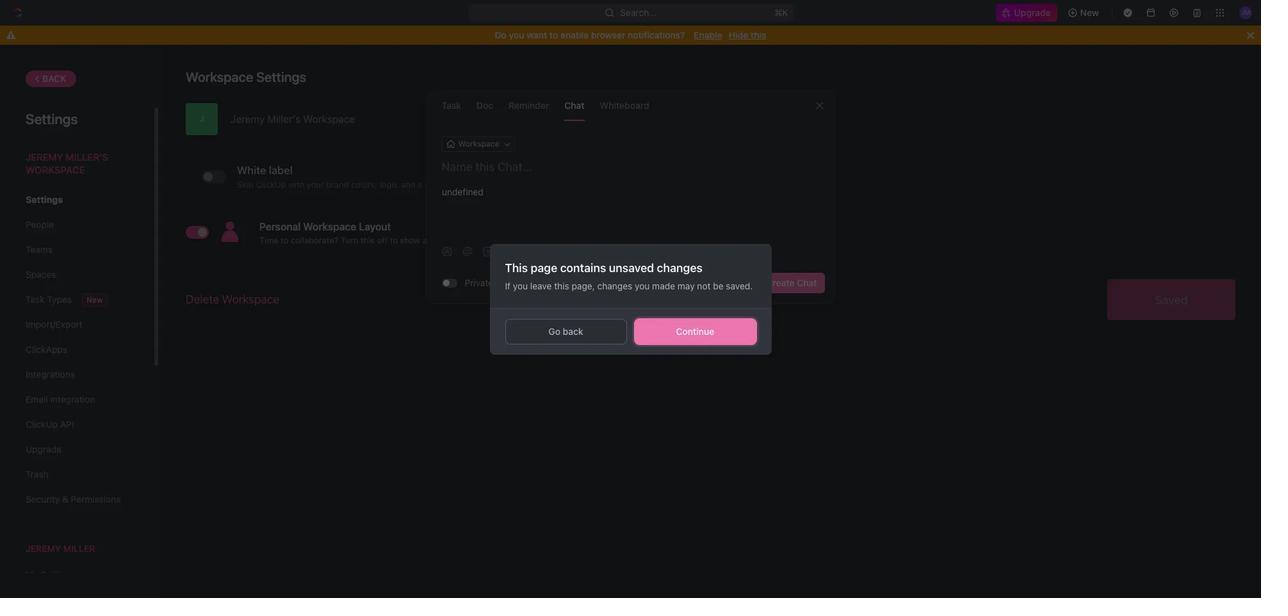 Task type: describe. For each thing, give the bounding box(es) containing it.
workspace inside the personal workspace layout time to collaborate? turn this off to show all features designed for team productivity.
[[303, 221, 356, 233]]

unsaved
[[609, 261, 654, 275]]

productivity.
[[541, 235, 589, 245]]

continue button
[[635, 319, 756, 344]]

all
[[423, 235, 431, 245]]

api
[[60, 419, 74, 430]]

types
[[47, 294, 72, 305]]

chat button
[[565, 90, 585, 120]]

permissions
[[71, 494, 121, 505]]

miller's
[[66, 151, 108, 163]]

jeremy for jeremy miller
[[26, 543, 61, 554]]

jeremy for jeremy miller's workspace
[[26, 151, 63, 163]]

0 vertical spatial upgrade link
[[996, 4, 1057, 22]]

your
[[307, 179, 324, 189]]

2 horizontal spatial this
[[751, 29, 766, 40]]

contains
[[560, 261, 606, 275]]

workspace up j on the left top of the page
[[186, 69, 253, 85]]

doc button
[[477, 90, 493, 120]]

0 vertical spatial chat
[[565, 100, 585, 111]]

create chat button
[[759, 273, 825, 293]]

settings element
[[0, 45, 160, 598]]

task for task types
[[26, 294, 45, 305]]

for
[[506, 235, 517, 245]]

security
[[26, 494, 60, 505]]

integration
[[50, 394, 95, 405]]

spaces
[[26, 269, 56, 280]]

saved
[[1155, 293, 1188, 307]]

this inside this page contains unsaved changes if you leave this page, changes you made may not be saved.
[[554, 280, 569, 291]]

email
[[26, 394, 48, 405]]

people link
[[26, 214, 127, 236]]

reminder
[[509, 100, 549, 111]]

enable
[[694, 29, 722, 40]]

off
[[377, 235, 388, 245]]

clickup inside white label skin clickup with your brand colors, logo, and a custom url.
[[256, 179, 286, 189]]

clickup api link
[[26, 414, 127, 436]]

security & permissions link
[[26, 489, 127, 511]]

jeremy miller
[[26, 543, 95, 554]]

1 vertical spatial upgrade link
[[26, 439, 127, 461]]

new inside button
[[1080, 7, 1099, 18]]

whiteboard
[[600, 100, 649, 111]]

trash link
[[26, 464, 127, 486]]

this
[[505, 261, 528, 275]]

with
[[288, 179, 305, 189]]

miller
[[63, 543, 95, 554]]

1 horizontal spatial to
[[390, 235, 398, 245]]

Team Na﻿me text field
[[231, 103, 1236, 133]]

email integration
[[26, 394, 95, 405]]

browser
[[591, 29, 626, 40]]

do
[[495, 29, 507, 40]]

personal
[[259, 221, 301, 233]]

⌘k
[[774, 7, 788, 18]]

task button
[[442, 90, 461, 120]]

colors,
[[351, 179, 377, 189]]

page
[[531, 261, 558, 275]]

do you want to enable browser notifications? enable hide this
[[495, 29, 766, 40]]

custom
[[425, 179, 453, 189]]

be
[[713, 280, 724, 291]]

label
[[269, 164, 293, 176]]

private
[[465, 277, 493, 288]]

leave
[[530, 280, 552, 291]]

go back button
[[505, 319, 627, 344]]

and
[[401, 179, 416, 189]]

go back
[[549, 326, 583, 337]]

create chat
[[766, 277, 817, 288]]

settings link
[[26, 189, 127, 211]]

workspace settings
[[186, 69, 306, 85]]

workspace inside button
[[222, 293, 280, 306]]

upgrade inside the settings element
[[26, 444, 61, 455]]

doc
[[477, 100, 493, 111]]

my settings
[[26, 570, 75, 581]]

may
[[678, 280, 695, 291]]

trash
[[26, 469, 49, 480]]

spaces link
[[26, 264, 127, 286]]

page,
[[572, 280, 595, 291]]

clickapps
[[26, 344, 67, 355]]

my
[[26, 570, 38, 581]]

people
[[26, 219, 54, 230]]

back inside button
[[563, 326, 583, 337]]

hide
[[729, 29, 748, 40]]

new button
[[1063, 3, 1107, 23]]



Task type: vqa. For each thing, say whether or not it's contained in the screenshot.
AI
no



Task type: locate. For each thing, give the bounding box(es) containing it.
2 horizontal spatial to
[[550, 29, 558, 40]]

upgrade left new button
[[1014, 7, 1051, 18]]

task inside the settings element
[[26, 294, 45, 305]]

1 vertical spatial task
[[26, 294, 45, 305]]

clickup
[[256, 179, 286, 189], [26, 419, 58, 430]]

0 vertical spatial back
[[42, 73, 66, 84]]

upgrade link left new button
[[996, 4, 1057, 22]]

1 horizontal spatial clickup
[[256, 179, 286, 189]]

0 vertical spatial this
[[751, 29, 766, 40]]

to right off
[[390, 235, 398, 245]]

collaborate?
[[291, 235, 338, 245]]

changes down unsaved at the top
[[597, 280, 632, 291]]

&
[[62, 494, 68, 505]]

upgrade
[[1014, 7, 1051, 18], [26, 444, 61, 455]]

1 horizontal spatial chat
[[797, 277, 817, 288]]

1 jeremy from the top
[[26, 151, 63, 163]]

this left off
[[361, 235, 375, 245]]

import/export
[[26, 319, 82, 330]]

saved.
[[726, 280, 753, 291]]

workspace inside jeremy miller's workspace
[[26, 164, 85, 175]]

you down unsaved at the top
[[635, 280, 650, 291]]

changes
[[657, 261, 703, 275], [597, 280, 632, 291]]

workspace right delete
[[222, 293, 280, 306]]

chat right create
[[797, 277, 817, 288]]

1 vertical spatial upgrade
[[26, 444, 61, 455]]

features
[[434, 235, 465, 245]]

chat inside button
[[797, 277, 817, 288]]

chat
[[565, 100, 585, 111], [797, 277, 817, 288]]

Name this Chat... field
[[426, 160, 835, 175]]

0 vertical spatial clickup
[[256, 179, 286, 189]]

back
[[42, 73, 66, 84], [563, 326, 583, 337]]

this page contains unsaved changes if you leave this page, changes you made may not be saved.
[[505, 261, 753, 291]]

0 horizontal spatial task
[[26, 294, 45, 305]]

task for task
[[442, 100, 461, 111]]

j
[[200, 114, 204, 124]]

this right hide
[[751, 29, 766, 40]]

this page contains unsaved changes dialog
[[490, 244, 772, 355]]

0 vertical spatial jeremy
[[26, 151, 63, 163]]

chat right reminder
[[565, 100, 585, 111]]

brand
[[326, 179, 349, 189]]

1 vertical spatial clickup
[[26, 419, 58, 430]]

workspace
[[186, 69, 253, 85], [26, 164, 85, 175], [303, 221, 356, 233], [222, 293, 280, 306]]

0 vertical spatial upgrade
[[1014, 7, 1051, 18]]

task left the doc
[[442, 100, 461, 111]]

task
[[442, 100, 461, 111], [26, 294, 45, 305]]

dialog containing task
[[426, 90, 836, 304]]

workspace down miller's
[[26, 164, 85, 175]]

1 vertical spatial back
[[563, 326, 583, 337]]

1 horizontal spatial upgrade link
[[996, 4, 1057, 22]]

1 vertical spatial new
[[86, 295, 103, 305]]

teams
[[26, 244, 53, 255]]

0 vertical spatial task
[[442, 100, 461, 111]]

upgrade down clickup api
[[26, 444, 61, 455]]

2 jeremy from the top
[[26, 543, 61, 554]]

not
[[697, 280, 711, 291]]

1 vertical spatial chat
[[797, 277, 817, 288]]

1 horizontal spatial task
[[442, 100, 461, 111]]

you right the if on the top left of the page
[[513, 280, 528, 291]]

0 vertical spatial changes
[[657, 261, 703, 275]]

jeremy miller's workspace
[[26, 151, 108, 175]]

task types
[[26, 294, 72, 305]]

0 horizontal spatial upgrade
[[26, 444, 61, 455]]

my settings link
[[26, 565, 127, 586]]

delete workspace button
[[186, 286, 280, 314]]

back link
[[26, 70, 76, 87]]

reminder button
[[509, 90, 549, 120]]

search...
[[620, 7, 657, 18]]

this
[[751, 29, 766, 40], [361, 235, 375, 245], [554, 280, 569, 291]]

task left types
[[26, 294, 45, 305]]

want
[[527, 29, 547, 40]]

jeremy
[[26, 151, 63, 163], [26, 543, 61, 554]]

1 horizontal spatial upgrade
[[1014, 7, 1051, 18]]

delete workspace
[[186, 293, 280, 306]]

clickup left api
[[26, 419, 58, 430]]

clickup api
[[26, 419, 74, 430]]

undefined
[[442, 186, 483, 197]]

logo,
[[380, 179, 399, 189]]

you right do
[[509, 29, 524, 40]]

continue
[[676, 326, 715, 337]]

skin
[[237, 179, 254, 189]]

1 horizontal spatial back
[[563, 326, 583, 337]]

saved button
[[1108, 279, 1236, 320]]

enable
[[561, 29, 589, 40]]

a
[[418, 179, 422, 189]]

0 horizontal spatial clickup
[[26, 419, 58, 430]]

designed
[[468, 235, 504, 245]]

turn
[[341, 235, 358, 245]]

upgrade link down "clickup api" link
[[26, 439, 127, 461]]

dialog
[[426, 90, 836, 304]]

0 horizontal spatial this
[[361, 235, 375, 245]]

1 horizontal spatial changes
[[657, 261, 703, 275]]

layout
[[359, 221, 391, 233]]

go
[[549, 326, 561, 337]]

0 horizontal spatial changes
[[597, 280, 632, 291]]

clickup inside the settings element
[[26, 419, 58, 430]]

this inside the personal workspace layout time to collaborate? turn this off to show all features designed for team productivity.
[[361, 235, 375, 245]]

1 vertical spatial jeremy
[[26, 543, 61, 554]]

2 vertical spatial this
[[554, 280, 569, 291]]

1 vertical spatial this
[[361, 235, 375, 245]]

this right leave
[[554, 280, 569, 291]]

new inside the settings element
[[86, 295, 103, 305]]

task inside dialog
[[442, 100, 461, 111]]

workspace up "collaborate?"
[[303, 221, 356, 233]]

url.
[[456, 179, 474, 189]]

integrations link
[[26, 364, 127, 386]]

changes up may
[[657, 261, 703, 275]]

jeremy up my settings
[[26, 543, 61, 554]]

show
[[400, 235, 420, 245]]

0 horizontal spatial new
[[86, 295, 103, 305]]

whiteboard button
[[600, 90, 649, 120]]

create
[[766, 277, 795, 288]]

time
[[259, 235, 279, 245]]

to down personal
[[281, 235, 289, 245]]

0 horizontal spatial upgrade link
[[26, 439, 127, 461]]

1 horizontal spatial new
[[1080, 7, 1099, 18]]

if
[[505, 280, 511, 291]]

clickup down label
[[256, 179, 286, 189]]

personal workspace layout time to collaborate? turn this off to show all features designed for team productivity.
[[259, 221, 589, 245]]

integrations
[[26, 369, 75, 380]]

white
[[237, 164, 266, 176]]

teams link
[[26, 239, 127, 261]]

import/export link
[[26, 314, 127, 336]]

team
[[519, 235, 538, 245]]

you
[[509, 29, 524, 40], [513, 280, 528, 291], [635, 280, 650, 291]]

0 vertical spatial new
[[1080, 7, 1099, 18]]

1 vertical spatial changes
[[597, 280, 632, 291]]

0 horizontal spatial chat
[[565, 100, 585, 111]]

delete
[[186, 293, 219, 306]]

to right the want
[[550, 29, 558, 40]]

back inside the settings element
[[42, 73, 66, 84]]

made
[[652, 280, 675, 291]]

security & permissions
[[26, 494, 121, 505]]

0 horizontal spatial to
[[281, 235, 289, 245]]

0 horizontal spatial back
[[42, 73, 66, 84]]

jeremy left miller's
[[26, 151, 63, 163]]

email integration link
[[26, 389, 127, 411]]

notifications?
[[628, 29, 685, 40]]

jeremy inside jeremy miller's workspace
[[26, 151, 63, 163]]

new
[[1080, 7, 1099, 18], [86, 295, 103, 305]]

1 horizontal spatial this
[[554, 280, 569, 291]]



